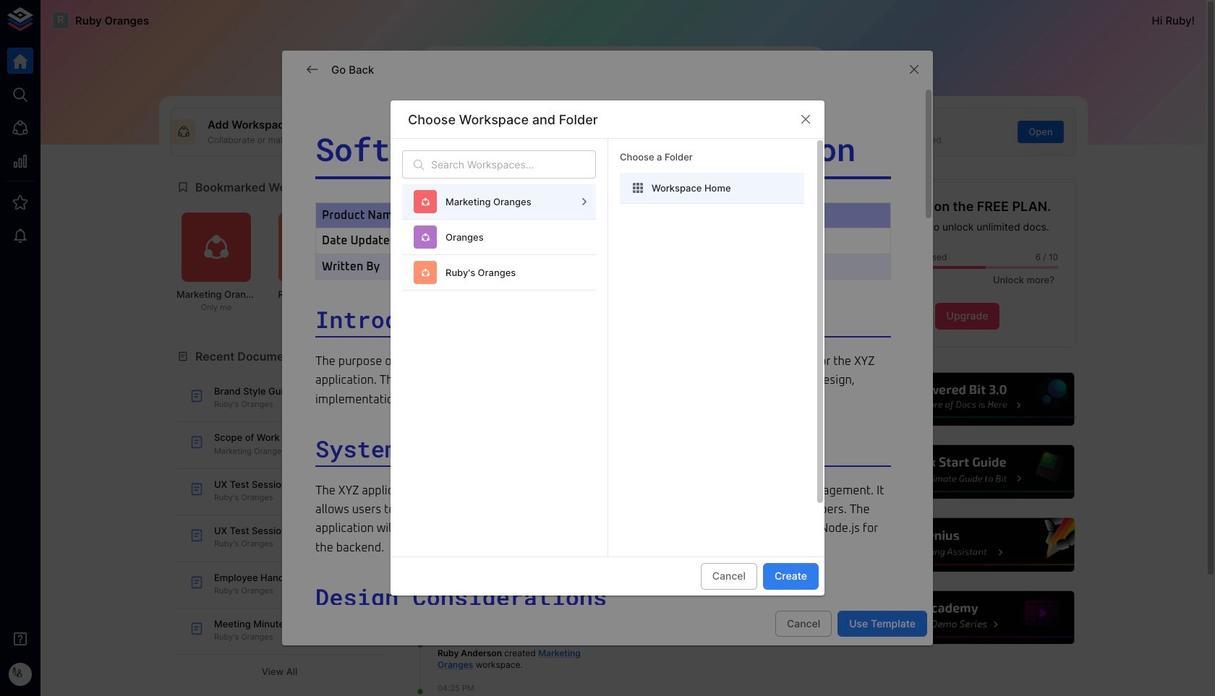 Task type: describe. For each thing, give the bounding box(es) containing it.
3 help image from the top
[[859, 517, 1077, 574]]

1 help image from the top
[[859, 371, 1077, 428]]



Task type: locate. For each thing, give the bounding box(es) containing it.
dialog
[[282, 51, 933, 697], [391, 101, 825, 605]]

help image
[[859, 371, 1077, 428], [859, 444, 1077, 501], [859, 517, 1077, 574], [859, 590, 1077, 647]]

4 help image from the top
[[859, 590, 1077, 647]]

2 help image from the top
[[859, 444, 1077, 501]]

Search Workspaces... text field
[[431, 151, 596, 179]]



Task type: vqa. For each thing, say whether or not it's contained in the screenshot.
third HELP image from the bottom
yes



